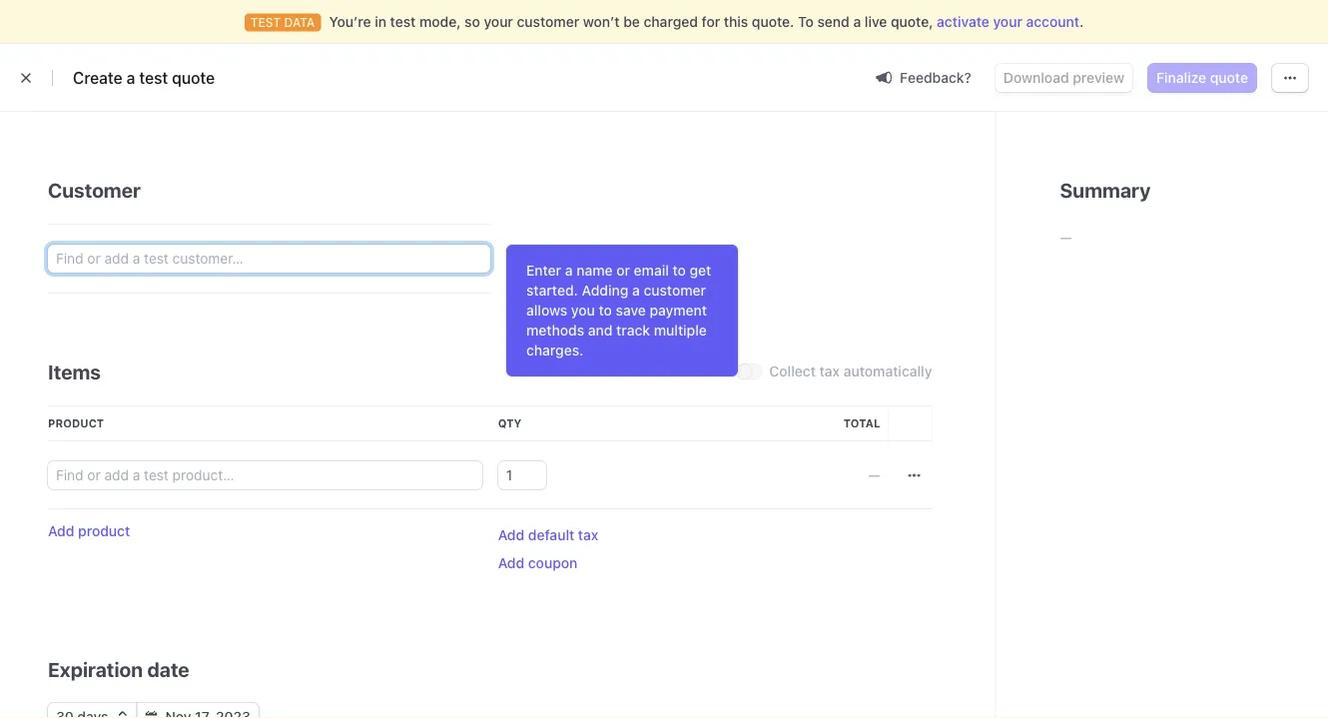 Task type: vqa. For each thing, say whether or not it's contained in the screenshot.
email input Email Field
no



Task type: describe. For each thing, give the bounding box(es) containing it.
charged
[[644, 13, 698, 30]]

date
[[147, 657, 190, 681]]

allows
[[527, 302, 568, 319]]

you're in test mode, so your customer won't be charged for this quote. to send a live quote, activate your account .
[[329, 13, 1084, 30]]

add coupon button
[[498, 554, 578, 573]]

add product
[[48, 523, 130, 540]]

so
[[465, 13, 480, 30]]

quote inside finalize quote button
[[1211, 69, 1249, 86]]

enter a name or email to get started. adding a customer allows you to save payment methods and track multiple charges.
[[527, 262, 712, 359]]

you
[[571, 302, 595, 319]]

a right "enter"
[[565, 262, 573, 279]]

finalize quote
[[1157, 69, 1249, 86]]

live
[[865, 13, 888, 30]]

methods
[[527, 322, 585, 339]]

tax inside button
[[578, 527, 599, 544]]

coupon
[[528, 555, 578, 571]]

add for items
[[498, 527, 525, 544]]

0 horizontal spatial customer
[[517, 13, 580, 30]]

a up save
[[632, 282, 640, 299]]

collect tax automatically
[[770, 363, 933, 380]]

mode,
[[420, 13, 461, 30]]

expiration
[[48, 657, 143, 681]]

1 horizontal spatial tax
[[820, 363, 840, 380]]

0 horizontal spatial quote
[[172, 68, 215, 87]]

enter
[[527, 262, 562, 279]]

.
[[1080, 13, 1084, 30]]

to
[[798, 13, 814, 30]]

add for customer
[[48, 523, 74, 540]]

a left live
[[854, 13, 861, 30]]

activate your account link
[[937, 12, 1080, 32]]

1 vertical spatial —
[[869, 467, 881, 484]]

test for a
[[139, 68, 168, 87]]

quote,
[[891, 13, 934, 30]]

summary
[[1061, 178, 1151, 201]]

download
[[1004, 69, 1070, 86]]

qty
[[498, 417, 522, 430]]

save
[[616, 302, 646, 319]]

download preview
[[1004, 69, 1125, 86]]

product
[[48, 417, 104, 430]]

in
[[375, 13, 387, 30]]

1 svg image from the left
[[116, 711, 128, 718]]

svg image for qty
[[909, 470, 921, 482]]

add product button
[[48, 522, 130, 542]]

finalize
[[1157, 69, 1207, 86]]

payment
[[650, 302, 707, 319]]

1 vertical spatial to
[[599, 302, 612, 319]]



Task type: locate. For each thing, give the bounding box(es) containing it.
0 vertical spatial svg image
[[1285, 72, 1297, 84]]

1 vertical spatial test
[[139, 68, 168, 87]]

to down adding
[[599, 302, 612, 319]]

1 horizontal spatial —
[[1061, 229, 1073, 246]]

you're
[[329, 13, 371, 30]]

1 horizontal spatial quote
[[1211, 69, 1249, 86]]

multiple
[[654, 322, 707, 339]]

add inside button
[[498, 527, 525, 544]]

quote
[[172, 68, 215, 87], [1211, 69, 1249, 86]]

activate
[[937, 13, 990, 30]]

charges.
[[527, 342, 584, 359]]

your right so
[[484, 13, 513, 30]]

for
[[702, 13, 721, 30]]

0 horizontal spatial svg image
[[116, 711, 128, 718]]

to
[[673, 262, 686, 279], [599, 302, 612, 319]]

2 svg image from the left
[[145, 711, 157, 718]]

svg image down date
[[145, 711, 157, 718]]

total
[[844, 417, 881, 430]]

customer left won't in the left top of the page
[[517, 13, 580, 30]]

0 horizontal spatial —
[[869, 467, 881, 484]]

1 your from the left
[[484, 13, 513, 30]]

started.
[[527, 282, 578, 299]]

to left the get
[[673, 262, 686, 279]]

1 horizontal spatial to
[[673, 262, 686, 279]]

0 horizontal spatial your
[[484, 13, 513, 30]]

1 horizontal spatial customer
[[644, 282, 706, 299]]

collect
[[770, 363, 816, 380]]

won't
[[583, 13, 620, 30]]

download preview button
[[996, 64, 1133, 92]]

—
[[1061, 229, 1073, 246], [869, 467, 881, 484]]

1 horizontal spatial svg image
[[145, 711, 157, 718]]

be
[[624, 13, 640, 30]]

add inside button
[[48, 523, 74, 540]]

a right create
[[127, 68, 135, 87]]

add inside 'button'
[[498, 555, 525, 571]]

add
[[48, 523, 74, 540], [498, 527, 525, 544], [498, 555, 525, 571]]

email
[[634, 262, 669, 279]]

Find or add a test product… text field
[[48, 462, 482, 490]]

— down summary
[[1061, 229, 1073, 246]]

0 vertical spatial to
[[673, 262, 686, 279]]

add left coupon
[[498, 555, 525, 571]]

0 horizontal spatial svg image
[[909, 470, 921, 482]]

0 vertical spatial customer
[[517, 13, 580, 30]]

add default tax button
[[498, 526, 599, 546]]

feedback?
[[900, 69, 972, 85]]

a
[[854, 13, 861, 30], [127, 68, 135, 87], [565, 262, 573, 279], [632, 282, 640, 299]]

0 vertical spatial tax
[[820, 363, 840, 380]]

svg image for create a test quote
[[1285, 72, 1297, 84]]

preview
[[1073, 69, 1125, 86]]

tax right 'default' in the left bottom of the page
[[578, 527, 599, 544]]

items
[[48, 360, 101, 383]]

add default tax
[[498, 527, 599, 544]]

1 horizontal spatial svg image
[[1285, 72, 1297, 84]]

create
[[73, 68, 122, 87]]

create a test quote
[[73, 68, 215, 87]]

get
[[690, 262, 712, 279]]

1 horizontal spatial test
[[390, 13, 416, 30]]

tax right 'collect'
[[820, 363, 840, 380]]

account
[[1027, 13, 1080, 30]]

default
[[528, 527, 575, 544]]

quote right create
[[172, 68, 215, 87]]

finalize quote button
[[1149, 64, 1257, 92]]

0 horizontal spatial test
[[139, 68, 168, 87]]

automatically
[[844, 363, 933, 380]]

test for in
[[390, 13, 416, 30]]

1 vertical spatial tax
[[578, 527, 599, 544]]

feedback? button
[[868, 63, 980, 91]]

this
[[724, 13, 749, 30]]

quote.
[[752, 13, 795, 30]]

0 horizontal spatial to
[[599, 302, 612, 319]]

your right the activate
[[994, 13, 1023, 30]]

quote right finalize
[[1211, 69, 1249, 86]]

test right create
[[139, 68, 168, 87]]

add up add coupon
[[498, 527, 525, 544]]

customer
[[517, 13, 580, 30], [644, 282, 706, 299]]

track
[[617, 322, 650, 339]]

Find or add a test customer… text field
[[48, 245, 490, 273]]

1 horizontal spatial your
[[994, 13, 1023, 30]]

product
[[78, 523, 130, 540]]

svg image
[[1285, 72, 1297, 84], [909, 470, 921, 482]]

expiration date
[[48, 657, 190, 681]]

customer
[[48, 178, 141, 201]]

add left the product
[[48, 523, 74, 540]]

tax
[[820, 363, 840, 380], [578, 527, 599, 544]]

— down total
[[869, 467, 881, 484]]

send
[[818, 13, 850, 30]]

1 vertical spatial customer
[[644, 282, 706, 299]]

2 your from the left
[[994, 13, 1023, 30]]

adding
[[582, 282, 629, 299]]

name
[[577, 262, 613, 279]]

svg image down expiration date
[[116, 711, 128, 718]]

customer up payment
[[644, 282, 706, 299]]

customer inside enter a name or email to get started. adding a customer allows you to save payment methods and track multiple charges.
[[644, 282, 706, 299]]

and
[[588, 322, 613, 339]]

your
[[484, 13, 513, 30], [994, 13, 1023, 30]]

0 vertical spatial test
[[390, 13, 416, 30]]

or
[[617, 262, 630, 279]]

1 vertical spatial svg image
[[909, 470, 921, 482]]

0 vertical spatial —
[[1061, 229, 1073, 246]]

test right in
[[390, 13, 416, 30]]

None text field
[[498, 462, 546, 490]]

0 horizontal spatial tax
[[578, 527, 599, 544]]

test
[[390, 13, 416, 30], [139, 68, 168, 87]]

add coupon
[[498, 555, 578, 571]]

svg image
[[116, 711, 128, 718], [145, 711, 157, 718]]



